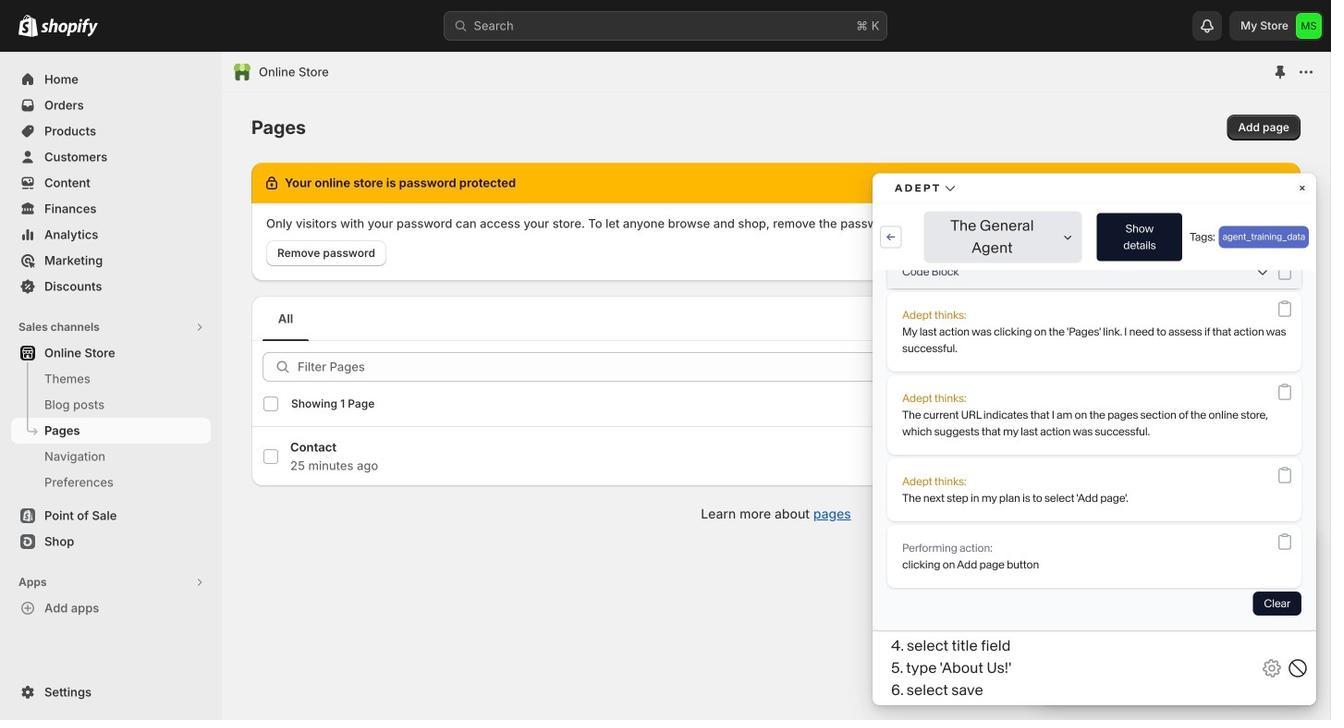 Task type: describe. For each thing, give the bounding box(es) containing it.
shopify image
[[41, 18, 98, 37]]

shopify image
[[18, 15, 38, 37]]

online store image
[[233, 63, 251, 81]]



Task type: locate. For each thing, give the bounding box(es) containing it.
my store image
[[1296, 13, 1322, 39]]



Task type: vqa. For each thing, say whether or not it's contained in the screenshot.
"Online Store" IMAGE
yes



